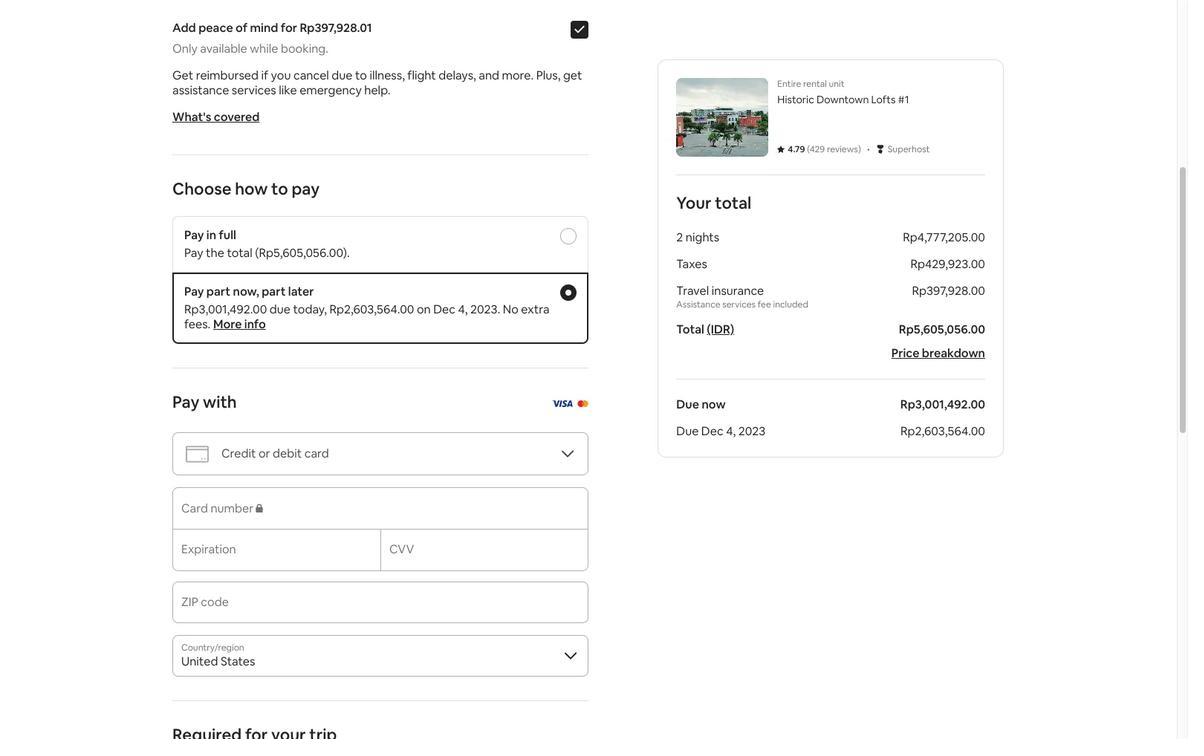 Task type: locate. For each thing, give the bounding box(es) containing it.
1 due from the top
[[677, 397, 700, 413]]

part
[[207, 284, 231, 300], [262, 284, 286, 300]]

0 vertical spatial dec
[[434, 302, 456, 317]]

1 vertical spatial total
[[227, 245, 253, 261]]

credit or debit card button
[[172, 433, 589, 476]]

pay with
[[172, 392, 237, 413]]

entire rental unit historic downtown lofts #1
[[778, 78, 910, 106]]

4,
[[458, 302, 468, 317], [727, 424, 736, 439]]

2 due from the top
[[677, 424, 699, 439]]

travel
[[677, 283, 709, 299]]

1 vertical spatial due
[[270, 302, 291, 317]]

0 horizontal spatial total
[[227, 245, 253, 261]]

2023
[[739, 424, 766, 439]]

total down the full
[[227, 245, 253, 261]]

0 horizontal spatial dec
[[434, 302, 456, 317]]

included
[[774, 299, 809, 311]]

rp3,001,492.00 inside rp3,001,492.00 due today,  rp2,603,564.00 on dec 4, 2023. no extra fees.
[[184, 302, 267, 317]]

due right cancel
[[332, 68, 353, 83]]

due now
[[677, 397, 726, 413]]

0 horizontal spatial to
[[271, 178, 288, 199]]

None text field
[[181, 601, 580, 616]]

1 horizontal spatial part
[[262, 284, 286, 300]]

1 horizontal spatial rp3,001,492.00
[[901, 397, 986, 413]]

dec
[[434, 302, 456, 317], [702, 424, 724, 439]]

0 horizontal spatial rp2,603,564.00
[[330, 302, 414, 317]]

today,
[[293, 302, 327, 317]]

due down later
[[270, 302, 291, 317]]

due for due dec 4, 2023
[[677, 424, 699, 439]]

total
[[715, 193, 752, 213], [227, 245, 253, 261]]

1 vertical spatial rp3,001,492.00
[[901, 397, 986, 413]]

0 vertical spatial due
[[677, 397, 700, 413]]

0 vertical spatial services
[[232, 83, 276, 98]]

the
[[206, 245, 224, 261]]

and
[[479, 68, 500, 83]]

what's covered
[[172, 109, 260, 125]]

429
[[810, 143, 825, 155]]

part left now,
[[207, 284, 231, 300]]

reviews
[[827, 143, 859, 155]]

0 horizontal spatial 4,
[[458, 302, 468, 317]]

debit
[[273, 446, 302, 462]]

0 horizontal spatial due
[[270, 302, 291, 317]]

card
[[305, 446, 329, 462]]

0 vertical spatial rp2,603,564.00
[[330, 302, 414, 317]]

part left later
[[262, 284, 286, 300]]

4, left 2023.
[[458, 302, 468, 317]]

get
[[564, 68, 582, 83]]

4, inside rp3,001,492.00 due today,  rp2,603,564.00 on dec 4, 2023. no extra fees.
[[458, 302, 468, 317]]

1 horizontal spatial 4,
[[727, 424, 736, 439]]

more
[[213, 317, 242, 332]]

pay
[[184, 228, 204, 243], [184, 245, 203, 261], [184, 284, 204, 300], [172, 392, 200, 413]]

how
[[235, 178, 268, 199]]

1 horizontal spatial dec
[[702, 424, 724, 439]]

choose how to pay
[[172, 178, 320, 199]]

rental
[[804, 78, 827, 90]]

you
[[271, 68, 291, 83]]

on
[[417, 302, 431, 317]]

pay for part
[[184, 284, 204, 300]]

0 horizontal spatial part
[[207, 284, 231, 300]]

1 vertical spatial rp2,603,564.00
[[901, 424, 986, 439]]

rp397,928.00
[[913, 283, 986, 299]]

total inside the "pay in full pay the total (rp5,605,056.00)."
[[227, 245, 253, 261]]

0 vertical spatial rp3,001,492.00
[[184, 302, 267, 317]]

4, left 2023
[[727, 424, 736, 439]]

visa card image
[[552, 396, 573, 411], [552, 401, 573, 407]]

united states element
[[172, 636, 589, 677]]

total right your
[[715, 193, 752, 213]]

due
[[677, 397, 700, 413], [677, 424, 699, 439]]

info
[[244, 317, 266, 332]]

nights
[[686, 230, 720, 245]]

1 vertical spatial 4,
[[727, 424, 736, 439]]

visa card image left mastercard image
[[552, 396, 573, 411]]

choose
[[172, 178, 232, 199]]

rp2,603,564.00
[[330, 302, 414, 317], [901, 424, 986, 439]]

due inside rp3,001,492.00 due today,  rp2,603,564.00 on dec 4, 2023. no extra fees.
[[270, 302, 291, 317]]

due down due now
[[677, 424, 699, 439]]

pay up fees.
[[184, 284, 204, 300]]

4.79 ( 429 reviews )
[[788, 143, 862, 155]]

while
[[250, 41, 278, 57]]

services
[[232, 83, 276, 98], [723, 299, 756, 311]]

services left fee
[[723, 299, 756, 311]]

1 horizontal spatial due
[[332, 68, 353, 83]]

0 vertical spatial due
[[332, 68, 353, 83]]

get
[[172, 68, 193, 83]]

rp5,605,056.00
[[899, 322, 986, 338]]

due left now on the bottom
[[677, 397, 700, 413]]

delays,
[[439, 68, 476, 83]]

full
[[219, 228, 236, 243]]

1 horizontal spatial total
[[715, 193, 752, 213]]

1 vertical spatial to
[[271, 178, 288, 199]]

dec down now on the bottom
[[702, 424, 724, 439]]

dec right on
[[434, 302, 456, 317]]

to left pay
[[271, 178, 288, 199]]

None radio
[[561, 228, 577, 245], [561, 285, 577, 301], [561, 228, 577, 245], [561, 285, 577, 301]]

2 nights
[[677, 230, 720, 245]]

pay left in
[[184, 228, 204, 243]]

no
[[503, 302, 519, 317]]

of
[[236, 20, 248, 36]]

peace
[[199, 20, 233, 36]]

0 vertical spatial 4,
[[458, 302, 468, 317]]

flight
[[408, 68, 436, 83]]

2
[[677, 230, 684, 245]]

1 horizontal spatial services
[[723, 299, 756, 311]]

due
[[332, 68, 353, 83], [270, 302, 291, 317]]

rp3,001,492.00
[[184, 302, 267, 317], [901, 397, 986, 413]]

fees.
[[184, 317, 211, 332]]

now,
[[233, 284, 259, 300]]

1 visa card image from the top
[[552, 396, 573, 411]]

if
[[261, 68, 268, 83]]

more info
[[213, 317, 266, 332]]

get reimbursed if you cancel due to illness, flight delays, and more. plus, get assistance services like emergency help.
[[172, 68, 582, 98]]

0 vertical spatial total
[[715, 193, 752, 213]]

(rp5,605,056.00).
[[255, 245, 350, 261]]

visa card image left mastercard icon
[[552, 401, 573, 407]]

0 vertical spatial to
[[355, 68, 367, 83]]

total
[[677, 322, 705, 338]]

unit
[[829, 78, 845, 90]]

0 horizontal spatial services
[[232, 83, 276, 98]]

1 vertical spatial due
[[677, 424, 699, 439]]

rp3,001,492.00 down price breakdown button
[[901, 397, 986, 413]]

services left like
[[232, 83, 276, 98]]

mind
[[250, 20, 278, 36]]

to left illness,
[[355, 68, 367, 83]]

mastercard image
[[578, 401, 589, 407]]

pay left with
[[172, 392, 200, 413]]

rp3,001,492.00 down now,
[[184, 302, 267, 317]]

add peace of mind for rp397,928.01 only available while booking.
[[172, 20, 372, 57]]

0 horizontal spatial rp3,001,492.00
[[184, 302, 267, 317]]

1 horizontal spatial to
[[355, 68, 367, 83]]

2 visa card image from the top
[[552, 401, 573, 407]]



Task type: vqa. For each thing, say whether or not it's contained in the screenshot.
Guest
no



Task type: describe. For each thing, give the bounding box(es) containing it.
rp3,001,492.00 due today,  rp2,603,564.00 on dec 4, 2023. no extra fees.
[[184, 302, 550, 332]]

1 vertical spatial services
[[723, 299, 756, 311]]

historic
[[778, 93, 815, 106]]

rp2,603,564.00 inside rp3,001,492.00 due today,  rp2,603,564.00 on dec 4, 2023. no extra fees.
[[330, 302, 414, 317]]

what's covered button
[[172, 109, 260, 125]]

or
[[259, 446, 270, 462]]

due dec 4, 2023
[[677, 424, 766, 439]]

2 part from the left
[[262, 284, 286, 300]]

1 part from the left
[[207, 284, 231, 300]]

assistance
[[677, 299, 721, 311]]

price breakdown button
[[892, 346, 986, 361]]

rp3,001,492.00 for rp3,001,492.00
[[901, 397, 986, 413]]

emergency
[[300, 83, 362, 98]]

)
[[859, 143, 862, 155]]

united
[[181, 654, 218, 670]]

insurance
[[712, 283, 764, 299]]

taxes
[[677, 256, 708, 272]]

dec inside rp3,001,492.00 due today,  rp2,603,564.00 on dec 4, 2023. no extra fees.
[[434, 302, 456, 317]]

credit
[[222, 446, 256, 462]]

add
[[172, 20, 196, 36]]

pay
[[292, 178, 320, 199]]

like
[[279, 83, 297, 98]]

states
[[221, 654, 255, 670]]

total (idr)
[[677, 322, 735, 338]]

cancel
[[294, 68, 329, 83]]

pay in full pay the total (rp5,605,056.00).
[[184, 228, 350, 261]]

more.
[[502, 68, 534, 83]]

in
[[207, 228, 216, 243]]

2023.
[[471, 302, 501, 317]]

services inside get reimbursed if you cancel due to illness, flight delays, and more. plus, get assistance services like emergency help.
[[232, 83, 276, 98]]

for
[[281, 20, 297, 36]]

later
[[288, 284, 314, 300]]

price breakdown
[[892, 346, 986, 361]]

due inside get reimbursed if you cancel due to illness, flight delays, and more. plus, get assistance services like emergency help.
[[332, 68, 353, 83]]

united states button
[[172, 636, 589, 677]]

reimbursed
[[196, 68, 259, 83]]

to inside get reimbursed if you cancel due to illness, flight delays, and more. plus, get assistance services like emergency help.
[[355, 68, 367, 83]]

your total
[[677, 193, 752, 213]]

price
[[892, 346, 920, 361]]

pay for with
[[172, 392, 200, 413]]

superhost
[[888, 143, 930, 155]]

1 vertical spatial dec
[[702, 424, 724, 439]]

(idr)
[[707, 322, 735, 338]]

assistance services fee included
[[677, 299, 809, 311]]

pay for in
[[184, 228, 204, 243]]

travel insurance
[[677, 283, 764, 299]]

due for due now
[[677, 397, 700, 413]]

#1
[[899, 93, 910, 106]]

with
[[203, 392, 237, 413]]

now
[[702, 397, 726, 413]]

entire
[[778, 78, 802, 90]]

rp3,001,492.00 for rp3,001,492.00 due today,  rp2,603,564.00 on dec 4, 2023. no extra fees.
[[184, 302, 267, 317]]

rp429,923.00
[[911, 256, 986, 272]]

(
[[808, 143, 810, 155]]

illness,
[[370, 68, 405, 83]]

credit card image
[[185, 442, 210, 467]]

united states
[[181, 654, 255, 670]]

your
[[677, 193, 712, 213]]

help.
[[365, 83, 391, 98]]

1 horizontal spatial rp2,603,564.00
[[901, 424, 986, 439]]

pay left the
[[184, 245, 203, 261]]

lofts
[[872, 93, 896, 106]]

breakdown
[[923, 346, 986, 361]]

only
[[172, 41, 198, 57]]

credit or debit card
[[222, 446, 329, 462]]

pay part now, part later
[[184, 284, 314, 300]]

extra
[[521, 302, 550, 317]]

plus,
[[537, 68, 561, 83]]

•
[[867, 141, 870, 157]]

assistance
[[172, 83, 229, 98]]

fee
[[758, 299, 772, 311]]

4.79
[[788, 143, 806, 155]]

more info button
[[213, 317, 266, 332]]

booking.
[[281, 41, 329, 57]]

available
[[200, 41, 247, 57]]

mastercard image
[[578, 396, 589, 411]]

rp4,777,205.00
[[903, 230, 986, 245]]



